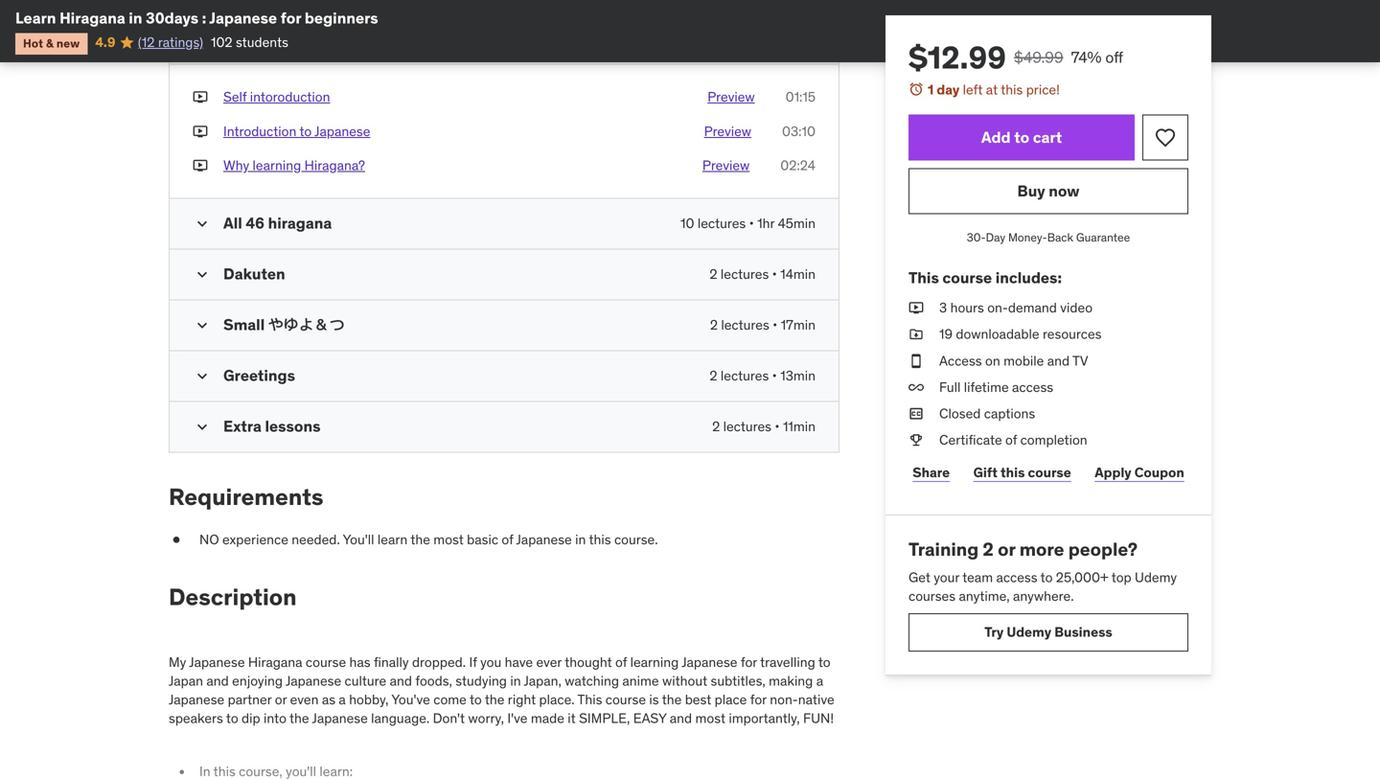 Task type: vqa. For each thing, say whether or not it's contained in the screenshot.
The 1Hr at the right of page
yes



Task type: locate. For each thing, give the bounding box(es) containing it.
and left tv
[[1048, 352, 1070, 369]]

closed
[[940, 405, 981, 422]]

without
[[663, 673, 708, 690]]

a up native
[[817, 673, 824, 690]]

hiragana?
[[305, 157, 365, 174]]

you
[[481, 654, 502, 671]]

1 vertical spatial this
[[1001, 464, 1026, 481]]

preview up 10 lectures • 1hr 45min
[[703, 157, 750, 174]]

1 vertical spatial most
[[696, 710, 726, 727]]

thought
[[565, 654, 612, 671]]

course
[[943, 268, 993, 288], [1029, 464, 1072, 481], [306, 654, 346, 671], [606, 691, 646, 709]]

0 horizontal spatial a
[[339, 691, 346, 709]]

1 vertical spatial of
[[502, 531, 514, 548]]

• left the 1hr
[[750, 215, 755, 232]]

2 down 2 lectures • 17min
[[710, 367, 718, 385]]

money-
[[1009, 230, 1048, 245]]

2 up team
[[983, 538, 994, 561]]

this left course.
[[589, 531, 611, 548]]

0 vertical spatial this
[[909, 268, 940, 288]]

wishlist image
[[1155, 126, 1178, 149]]

ever
[[537, 654, 562, 671]]

lectures
[[698, 215, 746, 232], [721, 266, 769, 283], [722, 316, 770, 334], [721, 367, 769, 385], [724, 418, 772, 435]]

course up hours
[[943, 268, 993, 288]]

2 vertical spatial in
[[510, 673, 521, 690]]

0 horizontal spatial of
[[502, 531, 514, 548]]

the right learn
[[411, 531, 431, 548]]

preview left 01:15
[[708, 88, 755, 106]]

add to cart
[[982, 128, 1063, 147]]

xsmall image up xsmall icon
[[909, 405, 924, 423]]

small image left extra
[[193, 418, 212, 437]]

the
[[411, 531, 431, 548], [485, 691, 505, 709], [662, 691, 682, 709], [290, 710, 309, 727]]

2 vertical spatial small image
[[193, 418, 212, 437]]

lectures left the 17min
[[722, 316, 770, 334]]

3 small image from the top
[[193, 367, 212, 386]]

0 horizontal spatial or
[[275, 691, 287, 709]]

hiragana up enjoying
[[248, 654, 303, 671]]

1 introduction from the top
[[223, 28, 315, 48]]

1 vertical spatial udemy
[[1007, 624, 1052, 641]]

learning up anime
[[631, 654, 679, 671]]

1 small image from the top
[[193, 29, 212, 49]]

right
[[508, 691, 536, 709]]

a right as
[[339, 691, 346, 709]]

03:10
[[783, 123, 816, 140]]

xsmall image for no experience needed. you'll learn the most basic of japanese in this course.
[[169, 531, 184, 549]]

(12
[[138, 33, 155, 51]]

learn
[[15, 8, 56, 28]]

0 horizontal spatial in
[[129, 8, 142, 28]]

in down have
[[510, 673, 521, 690]]

xsmall image for 19 downloadable resources
[[909, 325, 924, 344]]

to left cart
[[1015, 128, 1030, 147]]

preview for 03:10
[[704, 123, 752, 140]]

of right basic
[[502, 531, 514, 548]]

introduction inside introduction dropdown button
[[223, 28, 315, 48]]

small image left greetings
[[193, 367, 212, 386]]

1 horizontal spatial in
[[510, 673, 521, 690]]

the up worry,
[[485, 691, 505, 709]]

simple,
[[579, 710, 630, 727]]

1 horizontal spatial a
[[817, 673, 824, 690]]

access inside training 2 or more people? get your team access to 25,000+ top udemy courses anytime, anywhere.
[[997, 569, 1038, 586]]

this
[[909, 268, 940, 288], [578, 691, 603, 709]]

1 horizontal spatial udemy
[[1135, 569, 1178, 586]]

small image down :
[[193, 29, 212, 49]]

japanese right basic
[[516, 531, 572, 548]]

foods,
[[416, 673, 453, 690]]

0 vertical spatial udemy
[[1135, 569, 1178, 586]]

small image left small
[[193, 316, 212, 335]]

most left basic
[[434, 531, 464, 548]]

1 vertical spatial learning
[[631, 654, 679, 671]]

access on mobile and tv
[[940, 352, 1089, 369]]

for up subtitles,
[[741, 654, 758, 671]]

resources
[[1043, 326, 1102, 343]]

$12.99
[[909, 38, 1007, 77]]

most down best
[[696, 710, 726, 727]]

0 vertical spatial or
[[998, 538, 1016, 561]]

hiragana up 4.9
[[60, 8, 125, 28]]

mobile
[[1004, 352, 1045, 369]]

in left course.
[[576, 531, 586, 548]]

1 vertical spatial in
[[576, 531, 586, 548]]

most
[[434, 531, 464, 548], [696, 710, 726, 727]]

japanese up without
[[682, 654, 738, 671]]

1 horizontal spatial hiragana
[[248, 654, 303, 671]]

this inside 'my japanese hiragana course has finally dropped. if you have ever thought of learning japanese for travelling to japan and enjoying japanese culture and foods, studying in japan, watching anime without subtitles, making a japanese partner or even as a hobby, you've come to the right place. this course is the best place for non-native speakers to dip into the japanese language. don't worry, i've made it simple, easy and most importantly, fun!'
[[578, 691, 603, 709]]

25,000+
[[1057, 569, 1109, 586]]

xsmall image
[[193, 88, 208, 107], [193, 122, 208, 141], [193, 156, 208, 175], [909, 299, 924, 318], [909, 325, 924, 344], [909, 352, 924, 371], [909, 378, 924, 397], [909, 405, 924, 423], [169, 531, 184, 549]]

1 vertical spatial this
[[578, 691, 603, 709]]

3 small image from the top
[[193, 418, 212, 437]]

lectures left 11min
[[724, 418, 772, 435]]

greetings
[[223, 366, 295, 386]]

0 vertical spatial small image
[[193, 214, 212, 234]]

or inside training 2 or more people? get your team access to 25,000+ top udemy courses anytime, anywhere.
[[998, 538, 1016, 561]]

learning down introduction to japanese "button"
[[253, 157, 301, 174]]

access up anywhere.
[[997, 569, 1038, 586]]

102 students
[[211, 33, 289, 51]]

0 vertical spatial small image
[[193, 29, 212, 49]]

to up the why learning hiragana?
[[300, 123, 312, 140]]

2 horizontal spatial of
[[1006, 432, 1018, 449]]

0 horizontal spatial udemy
[[1007, 624, 1052, 641]]

anywhere.
[[1014, 588, 1075, 605]]

of down captions
[[1006, 432, 1018, 449]]

2 down 2 lectures • 14min
[[710, 316, 718, 334]]

is
[[650, 691, 659, 709]]

introduction up self intoroduction
[[223, 28, 315, 48]]

1 vertical spatial small image
[[193, 316, 212, 335]]

this right the at
[[1001, 81, 1024, 98]]

udemy right try
[[1007, 624, 1052, 641]]

share
[[913, 464, 951, 481]]

the down even
[[290, 710, 309, 727]]

for up students
[[281, 8, 301, 28]]

learning inside button
[[253, 157, 301, 174]]

small image
[[193, 214, 212, 234], [193, 265, 212, 284], [193, 418, 212, 437]]

2 down 2 lectures • 13min at the right top of the page
[[713, 418, 720, 435]]

course down anime
[[606, 691, 646, 709]]

1 vertical spatial preview
[[704, 123, 752, 140]]

small image left all
[[193, 214, 212, 234]]

1 horizontal spatial this
[[909, 268, 940, 288]]

0 horizontal spatial most
[[434, 531, 464, 548]]

2 vertical spatial of
[[616, 654, 627, 671]]

on
[[986, 352, 1001, 369]]

2 introduction from the top
[[223, 123, 297, 140]]

hot & new
[[23, 36, 80, 51]]

to
[[300, 123, 312, 140], [1015, 128, 1030, 147], [1041, 569, 1053, 586], [819, 654, 831, 671], [470, 691, 482, 709], [226, 710, 238, 727]]

0 horizontal spatial hiragana
[[60, 8, 125, 28]]

in up (12 at the left of page
[[129, 8, 142, 28]]

japanese inside "button"
[[315, 123, 371, 140]]

0 vertical spatial learning
[[253, 157, 301, 174]]

hiragana inside 'my japanese hiragana course has finally dropped. if you have ever thought of learning japanese for travelling to japan and enjoying japanese culture and foods, studying in japan, watching anime without subtitles, making a japanese partner or even as a hobby, you've come to the right place. this course is the best place for non-native speakers to dip into the japanese language. don't worry, i've made it simple, easy and most importantly, fun!'
[[248, 654, 303, 671]]

students
[[236, 33, 289, 51]]

small image for greetings
[[193, 367, 212, 386]]

2 vertical spatial preview
[[703, 157, 750, 174]]

3
[[940, 299, 948, 317]]

small image left dakuten
[[193, 265, 212, 284]]

0 vertical spatial most
[[434, 531, 464, 548]]

introduction down self intoroduction button
[[223, 123, 297, 140]]

beginners
[[305, 8, 379, 28]]

• left the 14min
[[773, 266, 778, 283]]

closed captions
[[940, 405, 1036, 422]]

1 vertical spatial hiragana
[[248, 654, 303, 671]]

for
[[281, 8, 301, 28], [741, 654, 758, 671], [751, 691, 767, 709]]

needed.
[[292, 531, 340, 548]]

a
[[817, 673, 824, 690], [339, 691, 346, 709]]

1 vertical spatial or
[[275, 691, 287, 709]]

to left dip
[[226, 710, 238, 727]]

• for やゆよ＆つ
[[773, 316, 778, 334]]

preview left 03:10
[[704, 123, 752, 140]]

has
[[350, 654, 371, 671]]

introduction inside introduction to japanese "button"
[[223, 123, 297, 140]]

0 vertical spatial preview
[[708, 88, 755, 106]]

2 down 10 lectures • 1hr 45min
[[710, 266, 718, 283]]

hot
[[23, 36, 43, 51]]

2 for small やゆよ＆つ
[[710, 316, 718, 334]]

2 small image from the top
[[193, 265, 212, 284]]

in
[[129, 8, 142, 28], [576, 531, 586, 548], [510, 673, 521, 690]]

1 vertical spatial small image
[[193, 265, 212, 284]]

and
[[1048, 352, 1070, 369], [207, 673, 229, 690], [390, 673, 412, 690], [670, 710, 693, 727]]

all
[[223, 213, 242, 233]]

xsmall image for access on mobile and tv
[[909, 352, 924, 371]]

no experience needed. you'll learn the most basic of japanese in this course.
[[199, 531, 658, 548]]

share button
[[909, 454, 955, 492]]

no
[[199, 531, 219, 548]]

lectures for 46
[[698, 215, 746, 232]]

training 2 or more people? get your team access to 25,000+ top udemy courses anytime, anywhere.
[[909, 538, 1178, 605]]

or inside 'my japanese hiragana course has finally dropped. if you have ever thought of learning japanese for travelling to japan and enjoying japanese culture and foods, studying in japan, watching anime without subtitles, making a japanese partner or even as a hobby, you've come to the right place. this course is the best place for non-native speakers to dip into the japanese language. don't worry, i've made it simple, easy and most importantly, fun!'
[[275, 691, 287, 709]]

or left more
[[998, 538, 1016, 561]]

tv
[[1073, 352, 1089, 369]]

of up anime
[[616, 654, 627, 671]]

people?
[[1069, 538, 1138, 561]]

into
[[264, 710, 287, 727]]

or up "into"
[[275, 691, 287, 709]]

udemy inside training 2 or more people? get your team access to 25,000+ top udemy courses anytime, anywhere.
[[1135, 569, 1178, 586]]

xsmall image down "ratings)" on the top left of the page
[[193, 122, 208, 141]]

have
[[505, 654, 533, 671]]

1 vertical spatial introduction
[[223, 123, 297, 140]]

learning
[[253, 157, 301, 174], [631, 654, 679, 671]]

lectures for lessons
[[724, 418, 772, 435]]

alarm image
[[909, 82, 924, 97]]

1 horizontal spatial of
[[616, 654, 627, 671]]

small やゆよ＆つ
[[223, 315, 345, 335]]

xsmall image left no
[[169, 531, 184, 549]]

learn
[[378, 531, 408, 548]]

2 vertical spatial small image
[[193, 367, 212, 386]]

0 horizontal spatial learning
[[253, 157, 301, 174]]

xsmall image for full lifetime access
[[909, 378, 924, 397]]

udemy right top
[[1135, 569, 1178, 586]]

try udemy business
[[985, 624, 1113, 641]]

introduction to japanese button
[[223, 122, 371, 141]]

introduction for introduction
[[223, 28, 315, 48]]

partner
[[228, 691, 272, 709]]

• left the 17min
[[773, 316, 778, 334]]

2 vertical spatial this
[[589, 531, 611, 548]]

japanese up hiragana?
[[315, 123, 371, 140]]

1 horizontal spatial most
[[696, 710, 726, 727]]

introduction
[[223, 28, 315, 48], [223, 123, 297, 140]]

small image
[[193, 29, 212, 49], [193, 316, 212, 335], [193, 367, 212, 386]]

access down "mobile"
[[1013, 379, 1054, 396]]

1 horizontal spatial learning
[[631, 654, 679, 671]]

2 for greetings
[[710, 367, 718, 385]]

for up importantly,
[[751, 691, 767, 709]]

1
[[928, 81, 934, 98]]

team
[[963, 569, 994, 586]]

• left 11min
[[775, 418, 780, 435]]

add to cart button
[[909, 115, 1135, 161]]

1 vertical spatial access
[[997, 569, 1038, 586]]

xsmall image left full
[[909, 378, 924, 397]]

japanese down as
[[312, 710, 368, 727]]

1 small image from the top
[[193, 214, 212, 234]]

to up anywhere.
[[1041, 569, 1053, 586]]

come
[[434, 691, 467, 709]]

0 vertical spatial in
[[129, 8, 142, 28]]

2 small image from the top
[[193, 316, 212, 335]]

xsmall image left access
[[909, 352, 924, 371]]

access
[[940, 352, 983, 369]]

learning inside 'my japanese hiragana course has finally dropped. if you have ever thought of learning japanese for travelling to japan and enjoying japanese culture and foods, studying in japan, watching anime without subtitles, making a japanese partner or even as a hobby, you've come to the right place. this course is the best place for non-native speakers to dip into the japanese language. don't worry, i've made it simple, easy and most importantly, fun!'
[[631, 654, 679, 671]]

0 vertical spatial for
[[281, 8, 301, 28]]

demand
[[1009, 299, 1058, 317]]

lectures right 10 at the top of page
[[698, 215, 746, 232]]

to down 'studying'
[[470, 691, 482, 709]]

apply coupon
[[1095, 464, 1185, 481]]

the right "is"
[[662, 691, 682, 709]]

xsmall image left 19
[[909, 325, 924, 344]]

full lifetime access
[[940, 379, 1054, 396]]

this right gift
[[1001, 464, 1026, 481]]

0 horizontal spatial this
[[578, 691, 603, 709]]

fun!
[[804, 710, 834, 727]]

1 vertical spatial a
[[339, 691, 346, 709]]

xsmall image left the 3
[[909, 299, 924, 318]]

1 horizontal spatial or
[[998, 538, 1016, 561]]

my japanese hiragana course has finally dropped. if you have ever thought of learning japanese for travelling to japan and enjoying japanese culture and foods, studying in japan, watching anime without subtitles, making a japanese partner or even as a hobby, you've come to the right place. this course is the best place for non-native speakers to dip into the japanese language. don't worry, i've made it simple, easy and most importantly, fun!
[[169, 654, 835, 727]]

0 vertical spatial introduction
[[223, 28, 315, 48]]

2
[[710, 266, 718, 283], [710, 316, 718, 334], [710, 367, 718, 385], [713, 418, 720, 435], [983, 538, 994, 561]]



Task type: describe. For each thing, give the bounding box(es) containing it.
small image for extra lessons
[[193, 418, 212, 437]]

2 vertical spatial for
[[751, 691, 767, 709]]

easy
[[634, 710, 667, 727]]

hiragana
[[268, 213, 332, 233]]

102
[[211, 33, 233, 51]]

small image for small やゆよ＆つ
[[193, 316, 212, 335]]

of inside 'my japanese hiragana course has finally dropped. if you have ever thought of learning japanese for travelling to japan and enjoying japanese culture and foods, studying in japan, watching anime without subtitles, making a japanese partner or even as a hobby, you've come to the right place. this course is the best place for non-native speakers to dip into the japanese language. don't worry, i've made it simple, easy and most importantly, fun!'
[[616, 654, 627, 671]]

small image for dakuten
[[193, 265, 212, 284]]

japanese up japan
[[189, 654, 245, 671]]

02:24
[[781, 157, 816, 174]]

japanese up even
[[286, 673, 342, 690]]

xsmall image left why
[[193, 156, 208, 175]]

try udemy business link
[[909, 614, 1189, 652]]

2 horizontal spatial in
[[576, 531, 586, 548]]

11min
[[783, 418, 816, 435]]

14min
[[781, 266, 816, 283]]

10 lectures • 1hr 45min
[[681, 215, 816, 232]]

gift
[[974, 464, 998, 481]]

experience
[[222, 531, 289, 548]]

if
[[469, 654, 477, 671]]

don't
[[433, 710, 465, 727]]

most inside 'my japanese hiragana course has finally dropped. if you have ever thought of learning japanese for travelling to japan and enjoying japanese culture and foods, studying in japan, watching anime without subtitles, making a japanese partner or even as a hobby, you've come to the right place. this course is the best place for non-native speakers to dip into the japanese language. don't worry, i've made it simple, easy and most importantly, fun!'
[[696, 710, 726, 727]]

やゆよ＆つ
[[268, 315, 345, 335]]

japanese up the speakers
[[169, 691, 225, 709]]

self intoroduction
[[223, 88, 330, 106]]

1hr
[[758, 215, 775, 232]]

ratings)
[[158, 33, 203, 51]]

making
[[769, 673, 814, 690]]

cart
[[1033, 128, 1063, 147]]

0 vertical spatial a
[[817, 673, 824, 690]]

0 vertical spatial of
[[1006, 432, 1018, 449]]

why learning hiragana?
[[223, 157, 365, 174]]

xsmall image for 3 hours on-demand video
[[909, 299, 924, 318]]

• for lessons
[[775, 418, 780, 435]]

as
[[322, 691, 336, 709]]

subtitles,
[[711, 673, 766, 690]]

top
[[1112, 569, 1132, 586]]

gift this course
[[974, 464, 1072, 481]]

back
[[1048, 230, 1074, 245]]

certificate of completion
[[940, 432, 1088, 449]]

try
[[985, 624, 1004, 641]]

preview for 02:24
[[703, 157, 750, 174]]

10
[[681, 215, 695, 232]]

buy now
[[1018, 181, 1080, 201]]

2 lectures • 17min
[[710, 316, 816, 334]]

travelling
[[761, 654, 816, 671]]

full
[[940, 379, 961, 396]]

xsmall image for closed captions
[[909, 405, 924, 423]]

anytime,
[[959, 588, 1010, 605]]

gift this course link
[[970, 454, 1076, 492]]

left
[[963, 81, 983, 98]]

why
[[223, 157, 250, 174]]

0 vertical spatial this
[[1001, 81, 1024, 98]]

xsmall image left self
[[193, 88, 208, 107]]

day
[[937, 81, 960, 98]]

on-
[[988, 299, 1009, 317]]

dakuten
[[223, 264, 285, 284]]

requirements
[[169, 483, 324, 512]]

30days
[[146, 8, 199, 28]]

2 for extra lessons
[[713, 418, 720, 435]]

and right japan
[[207, 673, 229, 690]]

even
[[290, 691, 319, 709]]

xsmall image
[[909, 431, 924, 450]]

price!
[[1027, 81, 1060, 98]]

lectures left 13min
[[721, 367, 769, 385]]

extra
[[223, 417, 262, 436]]

now
[[1049, 181, 1080, 201]]

lectures for やゆよ＆つ
[[722, 316, 770, 334]]

place.
[[539, 691, 575, 709]]

45min
[[778, 215, 816, 232]]

lectures down 10 lectures • 1hr 45min
[[721, 266, 769, 283]]

01:15
[[786, 88, 816, 106]]

2 lectures • 14min
[[710, 266, 816, 283]]

you'll
[[343, 531, 374, 548]]

to inside "button"
[[300, 123, 312, 140]]

preview for 01:15
[[708, 88, 755, 106]]

get
[[909, 569, 931, 586]]

to inside training 2 or more people? get your team access to 25,000+ top udemy courses anytime, anywhere.
[[1041, 569, 1053, 586]]

to right travelling
[[819, 654, 831, 671]]

training
[[909, 538, 979, 561]]

courses
[[909, 588, 956, 605]]

small
[[223, 315, 265, 335]]

japanese up 102 students
[[209, 8, 277, 28]]

downloadable
[[956, 326, 1040, 343]]

this course includes:
[[909, 268, 1063, 288]]

0 vertical spatial access
[[1013, 379, 1054, 396]]

guarantee
[[1077, 230, 1131, 245]]

2 lectures • 13min
[[710, 367, 816, 385]]

and down finally
[[390, 673, 412, 690]]

enjoying
[[232, 673, 283, 690]]

1 day left at this price!
[[928, 81, 1060, 98]]

to inside button
[[1015, 128, 1030, 147]]

2 for dakuten
[[710, 266, 718, 283]]

at
[[987, 81, 998, 98]]

course down completion
[[1029, 464, 1072, 481]]

hours
[[951, 299, 985, 317]]

why learning hiragana? button
[[223, 156, 365, 175]]

intoroduction
[[250, 88, 330, 106]]

19 downloadable resources
[[940, 326, 1102, 343]]

introduction button
[[223, 28, 816, 48]]

• for 46
[[750, 215, 755, 232]]

coupon
[[1135, 464, 1185, 481]]

it
[[568, 710, 576, 727]]

2 inside training 2 or more people? get your team access to 25,000+ top udemy courses anytime, anywhere.
[[983, 538, 994, 561]]

learn hiragana in 30days : japanese for beginners
[[15, 8, 379, 28]]

i've
[[508, 710, 528, 727]]

captions
[[985, 405, 1036, 422]]

my
[[169, 654, 186, 671]]

introduction for introduction to japanese
[[223, 123, 297, 140]]

importantly,
[[729, 710, 800, 727]]

you've
[[392, 691, 430, 709]]

in inside 'my japanese hiragana course has finally dropped. if you have ever thought of learning japanese for travelling to japan and enjoying japanese culture and foods, studying in japan, watching anime without subtitles, making a japanese partner or even as a hobby, you've come to the right place. this course is the best place for non-native speakers to dip into the japanese language. don't worry, i've made it simple, easy and most importantly, fun!'
[[510, 673, 521, 690]]

finally
[[374, 654, 409, 671]]

and down best
[[670, 710, 693, 727]]

self
[[223, 88, 247, 106]]

best
[[685, 691, 712, 709]]

small image for all 46 hiragana
[[193, 214, 212, 234]]

0 vertical spatial hiragana
[[60, 8, 125, 28]]

off
[[1106, 47, 1124, 67]]

• left 13min
[[773, 367, 778, 385]]

1 vertical spatial for
[[741, 654, 758, 671]]

course left has
[[306, 654, 346, 671]]

japan,
[[524, 673, 562, 690]]

description
[[169, 583, 297, 612]]

new
[[56, 36, 80, 51]]

watching
[[565, 673, 620, 690]]



